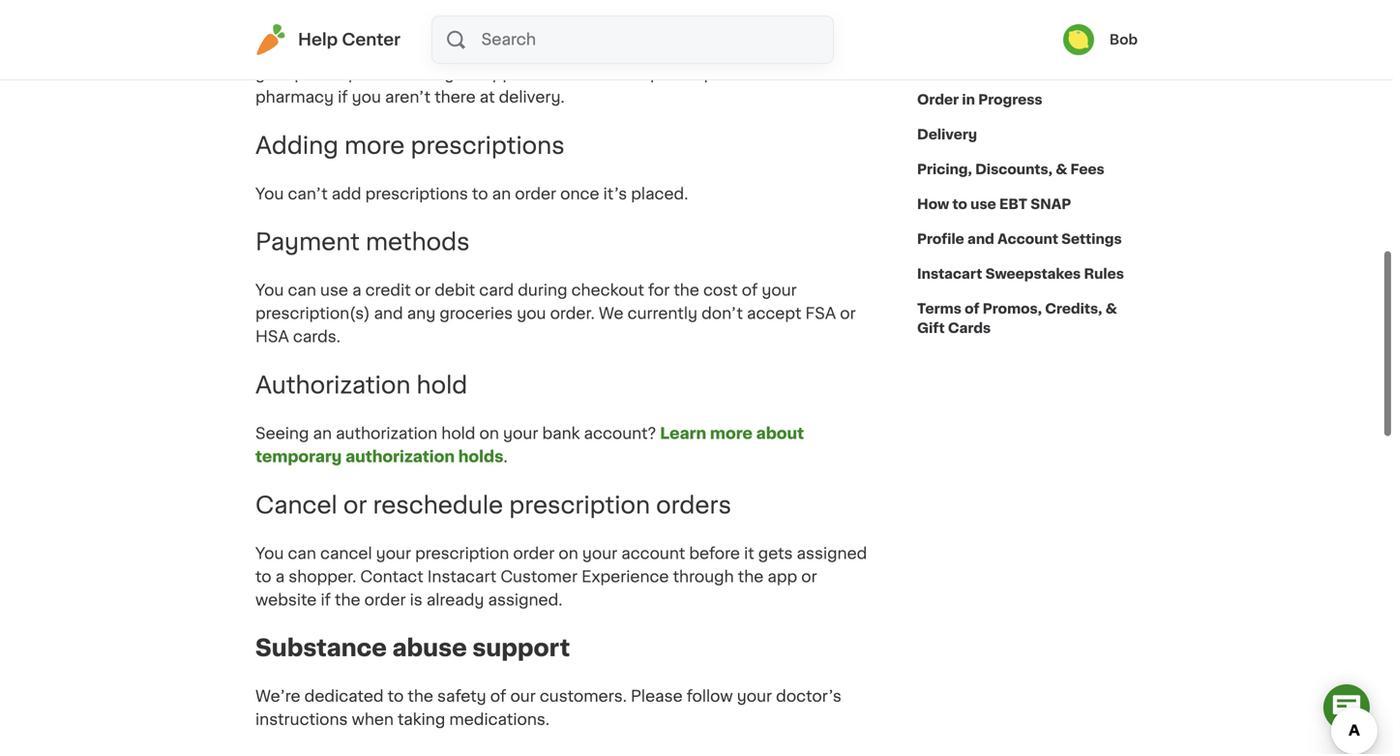 Task type: vqa. For each thing, say whether or not it's contained in the screenshot.
use within You can use a credit or debit card during checkout for the cost of your prescription(s) and any groceries you order. We currently don't accept FSA or HSA cards.
yes



Task type: locate. For each thing, give the bounding box(es) containing it.
snap
[[1031, 197, 1072, 211]]

instacart
[[918, 267, 983, 281], [428, 569, 497, 585]]

don't
[[702, 306, 743, 322]]

the down shopper.
[[335, 592, 361, 608]]

the right for
[[674, 283, 700, 298]]

1 horizontal spatial on
[[559, 546, 579, 561]]

0 vertical spatial an
[[492, 186, 511, 202]]

1 vertical spatial delivery.
[[499, 90, 565, 105]]

you left aren't
[[352, 90, 381, 105]]

prescription up you can cancel your prescription order on your account before it gets assigned to a shopper. contact instacart customer experience through the app or website if the order is already assigned.
[[509, 494, 651, 517]]

medications.
[[450, 712, 550, 728]]

0 horizontal spatial and
[[374, 306, 403, 322]]

you inside you can use a credit or debit card during checkout for the cost of your prescription(s) and any groceries you order. we currently don't accept fsa or hsa cards.
[[256, 283, 284, 298]]

1 horizontal spatial use
[[971, 197, 997, 211]]

use
[[971, 197, 997, 211], [320, 283, 348, 298]]

1 vertical spatial can
[[288, 546, 316, 561]]

you up website
[[256, 546, 284, 561]]

the inside the we're dedicated to the safety of our customers. please follow your doctor's instructions when taking medications.
[[408, 689, 434, 704]]

contact
[[361, 569, 424, 585]]

1 horizontal spatial delivery.
[[499, 90, 565, 105]]

& left fees
[[1056, 163, 1068, 176]]

assigned.
[[488, 592, 563, 608]]

learn more about temporary authorization holds link
[[256, 426, 805, 465]]

1 can from the top
[[288, 283, 316, 298]]

1 horizontal spatial of
[[742, 283, 758, 298]]

1 horizontal spatial you
[[517, 306, 546, 322]]

instacart down profile
[[918, 267, 983, 281]]

be
[[703, 43, 723, 59]]

your inside you can use a credit or debit card during checkout for the cost of your prescription(s) and any groceries you order. we currently don't accept fsa or hsa cards.
[[762, 283, 797, 298]]

0 vertical spatial use
[[971, 197, 997, 211]]

of
[[742, 283, 758, 298], [965, 302, 980, 316], [491, 689, 507, 704]]

fees
[[1071, 163, 1105, 176]]

order down the contact at the bottom left of the page
[[365, 592, 406, 608]]

1 horizontal spatial a
[[352, 283, 362, 298]]

of up cards
[[965, 302, 980, 316]]

1 vertical spatial shoppers
[[463, 66, 538, 82]]

you left can't
[[256, 186, 284, 202]]

how to use ebt snap
[[918, 197, 1072, 211]]

can inside you can use a credit or debit card during checkout for the cost of your prescription(s) and any groceries you order. we currently don't accept fsa or hsa cards.
[[288, 283, 316, 298]]

if
[[338, 90, 348, 105], [321, 592, 331, 608]]

is
[[410, 592, 423, 608]]

hold up the holds
[[442, 426, 476, 441]]

you for use
[[256, 283, 284, 298]]

0 horizontal spatial a
[[276, 569, 285, 585]]

doctor's
[[777, 689, 842, 704]]

support
[[473, 637, 570, 660]]

seeing an authorization hold on your bank account?
[[256, 426, 660, 441]]

if down can't at the left top of page
[[338, 90, 348, 105]]

0 horizontal spatial delivery.
[[393, 66, 459, 82]]

shopper.
[[289, 569, 357, 585]]

shoppers up pharmacy
[[256, 43, 331, 59]]

0 vertical spatial order
[[515, 186, 557, 202]]

prescription
[[295, 66, 389, 82], [651, 66, 745, 82], [509, 494, 651, 517], [415, 546, 509, 561]]

methods
[[366, 231, 470, 254]]

more
[[345, 134, 405, 157], [710, 426, 753, 441]]

1 horizontal spatial more
[[710, 426, 753, 441]]

before
[[690, 546, 741, 561]]

of right cost at the right top of the page
[[742, 283, 758, 298]]

an up temporary
[[313, 426, 332, 441]]

more up add
[[345, 134, 405, 157]]

the up taking
[[408, 689, 434, 704]]

1 vertical spatial an
[[313, 426, 332, 441]]

shoppers can't leave prescriptions unattended.
[[256, 43, 628, 59]]

order
[[918, 93, 960, 106]]

or inside you can cancel your prescription order on your account before it gets assigned to a shopper. contact instacart customer experience through the app or website if the order is already assigned.
[[802, 569, 818, 585]]

0 vertical spatial can
[[288, 283, 316, 298]]

we're
[[256, 689, 301, 704]]

the inside you can use a credit or debit card during checkout for the cost of your prescription(s) and any groceries you order. we currently don't accept fsa or hsa cards.
[[674, 283, 700, 298]]

on up the holds
[[480, 426, 499, 441]]

you
[[352, 90, 381, 105], [517, 306, 546, 322]]

your up accept
[[762, 283, 797, 298]]

pricing, discounts, & fees
[[918, 163, 1105, 176]]

0 vertical spatial instacart
[[918, 267, 983, 281]]

instacart inside you can cancel your prescription order on your account before it gets assigned to a shopper. contact instacart customer experience through the app or website if the order is already assigned.
[[428, 569, 497, 585]]

your inside the we're dedicated to the safety of our customers. please follow your doctor's instructions when taking medications.
[[737, 689, 773, 704]]

0 horizontal spatial more
[[345, 134, 405, 157]]

during
[[518, 283, 568, 298]]

bank
[[543, 426, 580, 441]]

1 vertical spatial you
[[517, 306, 546, 322]]

can up prescription(s)
[[288, 283, 316, 298]]

or right fsa
[[840, 306, 856, 322]]

0 horizontal spatial shoppers
[[256, 43, 331, 59]]

0 vertical spatial and
[[968, 232, 995, 246]]

0 horizontal spatial if
[[321, 592, 331, 608]]

use inside "link"
[[971, 197, 997, 211]]

1 horizontal spatial instacart
[[918, 267, 983, 281]]

instacart up the already at left bottom
[[428, 569, 497, 585]]

1 vertical spatial of
[[965, 302, 980, 316]]

in
[[963, 93, 976, 106]]

1 vertical spatial if
[[321, 592, 331, 608]]

shoppers up at at top left
[[463, 66, 538, 82]]

prescription up the already at left bottom
[[415, 546, 509, 561]]

we
[[599, 306, 624, 322]]

0 horizontal spatial of
[[491, 689, 507, 704]]

you left must
[[628, 43, 656, 59]]

prescriptions down at at top left
[[411, 134, 565, 157]]

0 vertical spatial of
[[742, 283, 758, 298]]

on up customer
[[559, 546, 579, 561]]

prescriptions up methods
[[366, 186, 468, 202]]

& down rules
[[1106, 302, 1118, 316]]

a left credit
[[352, 283, 362, 298]]

0 vertical spatial delivery.
[[393, 66, 459, 82]]

credit
[[366, 283, 411, 298]]

2 horizontal spatial of
[[965, 302, 980, 316]]

0 vertical spatial a
[[352, 283, 362, 298]]

please
[[631, 689, 683, 704]]

2 vertical spatial order
[[365, 592, 406, 608]]

1 horizontal spatial if
[[338, 90, 348, 105]]

order.
[[550, 306, 595, 322]]

if inside you can cancel your prescription order on your account before it gets assigned to a shopper. contact instacart customer experience through the app or website if the order is already assigned.
[[321, 592, 331, 608]]

your up pharmacy
[[256, 66, 291, 82]]

you for add
[[256, 186, 284, 202]]

1 horizontal spatial &
[[1106, 302, 1118, 316]]

0 vertical spatial you
[[352, 90, 381, 105]]

use inside you can use a credit or debit card during checkout for the cost of your prescription(s) and any groceries you order. we currently don't accept fsa or hsa cards.
[[320, 283, 348, 298]]

1 vertical spatial a
[[276, 569, 285, 585]]

1 vertical spatial more
[[710, 426, 753, 441]]

of inside terms of promos, credits, & gift cards
[[965, 302, 980, 316]]

profile and account settings link
[[918, 222, 1123, 257]]

1 vertical spatial and
[[374, 306, 403, 322]]

unattended.
[[529, 43, 624, 59]]

0 vertical spatial &
[[1056, 163, 1068, 176]]

use left the ebt
[[971, 197, 997, 211]]

you can use a credit or debit card during checkout for the cost of your prescription(s) and any groceries you order. we currently don't accept fsa or hsa cards.
[[256, 283, 856, 345]]

use for a
[[320, 283, 348, 298]]

0 vertical spatial more
[[345, 134, 405, 157]]

order
[[515, 186, 557, 202], [513, 546, 555, 561], [365, 592, 406, 608]]

of inside you can use a credit or debit card during checkout for the cost of your prescription(s) and any groceries you order. we currently don't accept fsa or hsa cards.
[[742, 283, 758, 298]]

if down shopper.
[[321, 592, 331, 608]]

2 vertical spatial prescriptions
[[366, 186, 468, 202]]

any
[[407, 306, 436, 322]]

center
[[342, 31, 401, 48]]

1 vertical spatial &
[[1106, 302, 1118, 316]]

order left once
[[515, 186, 557, 202]]

use up prescription(s)
[[320, 283, 348, 298]]

authorization down authorization hold
[[336, 426, 438, 441]]

0 horizontal spatial instacart
[[428, 569, 497, 585]]

the down present
[[769, 66, 794, 82]]

to inside you can cancel your prescription order on your account before it gets assigned to a shopper. contact instacart customer experience through the app or website if the order is already assigned.
[[256, 569, 272, 585]]

an left once
[[492, 186, 511, 202]]

to up website
[[256, 569, 272, 585]]

1 vertical spatial authorization
[[346, 449, 455, 465]]

dedicated
[[305, 689, 384, 704]]

or right app in the bottom of the page
[[802, 569, 818, 585]]

bob link
[[1064, 24, 1138, 55]]

you up hsa
[[256, 283, 284, 298]]

shoppers
[[256, 43, 331, 59], [463, 66, 538, 82]]

0 horizontal spatial you
[[352, 90, 381, 105]]

0 horizontal spatial use
[[320, 283, 348, 298]]

can up shopper.
[[288, 546, 316, 561]]

to right how
[[953, 197, 968, 211]]

order in progress link
[[918, 82, 1043, 117]]

settings
[[1062, 232, 1123, 246]]

0 vertical spatial on
[[480, 426, 499, 441]]

to left receive
[[791, 43, 807, 59]]

2 can from the top
[[288, 546, 316, 561]]

pharmacy
[[256, 90, 334, 105]]

can inside you can cancel your prescription order on your account before it gets assigned to a shopper. contact instacart customer experience through the app or website if the order is already assigned.
[[288, 546, 316, 561]]

prescription(s)
[[256, 306, 370, 322]]

delivery. down the shoppers can't leave prescriptions unattended.
[[393, 66, 459, 82]]

1 horizontal spatial shoppers
[[463, 66, 538, 82]]

bob
[[1110, 33, 1138, 46]]

or
[[415, 283, 431, 298], [840, 306, 856, 322], [344, 494, 367, 517], [802, 569, 818, 585]]

to up when
[[388, 689, 404, 704]]

&
[[1056, 163, 1068, 176], [1106, 302, 1118, 316]]

1 vertical spatial on
[[559, 546, 579, 561]]

or up cancel on the bottom left
[[344, 494, 367, 517]]

Search search field
[[480, 16, 834, 63]]

to down present
[[749, 66, 765, 82]]

you inside you can cancel your prescription order on your account before it gets assigned to a shopper. contact instacart customer experience through the app or website if the order is already assigned.
[[256, 546, 284, 561]]

hold up seeing an authorization hold on your bank account?
[[417, 374, 468, 397]]

more inside learn more about temporary authorization holds
[[710, 426, 753, 441]]

temporary
[[256, 449, 342, 465]]

0 vertical spatial prescriptions
[[422, 43, 525, 59]]

cancel
[[320, 546, 372, 561]]

1 vertical spatial instacart
[[428, 569, 497, 585]]

0 horizontal spatial an
[[313, 426, 332, 441]]

of up medications.
[[491, 689, 507, 704]]

more right learn
[[710, 426, 753, 441]]

on inside you can cancel your prescription order on your account before it gets assigned to a shopper. contact instacart customer experience through the app or website if the order is already assigned.
[[559, 546, 579, 561]]

1 vertical spatial hold
[[442, 426, 476, 441]]

your right follow
[[737, 689, 773, 704]]

1 vertical spatial use
[[320, 283, 348, 298]]

and inside you can use a credit or debit card during checkout for the cost of your prescription(s) and any groceries you order. we currently don't accept fsa or hsa cards.
[[374, 306, 403, 322]]

instacart inside instacart sweepstakes rules "link"
[[918, 267, 983, 281]]

0 vertical spatial if
[[338, 90, 348, 105]]

payment
[[256, 231, 360, 254]]

order up customer
[[513, 546, 555, 561]]

a up website
[[276, 569, 285, 585]]

and down how to use ebt snap "link"
[[968, 232, 995, 246]]

you down during
[[517, 306, 546, 322]]

prescriptions up at at top left
[[422, 43, 525, 59]]

and down credit
[[374, 306, 403, 322]]

you inside the you must be present to receive your prescription delivery. shoppers will return the prescription to the pharmacy if you aren't there at delivery.
[[628, 43, 656, 59]]

the right return
[[621, 66, 647, 82]]

cancel or reschedule prescription orders
[[256, 494, 732, 517]]

authorization hold
[[256, 374, 468, 397]]

authorization inside learn more about temporary authorization holds
[[346, 449, 455, 465]]

authorization up the "reschedule"
[[346, 449, 455, 465]]

delivery.
[[393, 66, 459, 82], [499, 90, 565, 105]]

authorization
[[336, 426, 438, 441], [346, 449, 455, 465]]

safety
[[438, 689, 487, 704]]

card
[[479, 283, 514, 298]]

2 vertical spatial of
[[491, 689, 507, 704]]

and
[[968, 232, 995, 246], [374, 306, 403, 322]]

delivery. down will
[[499, 90, 565, 105]]

accept
[[747, 306, 802, 322]]



Task type: describe. For each thing, give the bounding box(es) containing it.
checkout
[[572, 283, 645, 298]]

add
[[332, 186, 362, 202]]

delivery
[[918, 128, 978, 141]]

or up any
[[415, 283, 431, 298]]

you must be present to receive your prescription delivery. shoppers will return the prescription to the pharmacy if you aren't there at delivery.
[[256, 43, 868, 105]]

0 horizontal spatial &
[[1056, 163, 1068, 176]]

shoppers inside the you must be present to receive your prescription delivery. shoppers will return the prescription to the pharmacy if you aren't there at delivery.
[[463, 66, 538, 82]]

terms of promos, credits, & gift cards link
[[918, 291, 1138, 346]]

through
[[673, 569, 734, 585]]

it
[[745, 546, 755, 561]]

once
[[561, 186, 600, 202]]

your up the contact at the bottom left of the page
[[376, 546, 411, 561]]

a inside you can use a credit or debit card during checkout for the cost of your prescription(s) and any groceries you order. we currently don't accept fsa or hsa cards.
[[352, 283, 362, 298]]

you inside the you must be present to receive your prescription delivery. shoppers will return the prescription to the pharmacy if you aren't there at delivery.
[[352, 90, 381, 105]]

if inside the you must be present to receive your prescription delivery. shoppers will return the prescription to the pharmacy if you aren't there at delivery.
[[338, 90, 348, 105]]

you can't add prescriptions to an order once it's placed.
[[256, 186, 689, 202]]

1 horizontal spatial an
[[492, 186, 511, 202]]

0 vertical spatial authorization
[[336, 426, 438, 441]]

adding
[[256, 134, 339, 157]]

your inside the you must be present to receive your prescription delivery. shoppers will return the prescription to the pharmacy if you aren't there at delivery.
[[256, 66, 291, 82]]

to down adding more prescriptions
[[472, 186, 488, 202]]

fsa
[[806, 306, 837, 322]]

user avatar image
[[1064, 24, 1095, 55]]

for
[[649, 283, 670, 298]]

more for learn
[[710, 426, 753, 441]]

credits,
[[1046, 302, 1103, 316]]

follow
[[687, 689, 733, 704]]

0 vertical spatial shoppers
[[256, 43, 331, 59]]

currently
[[628, 306, 698, 322]]

we're dedicated to the safety of our customers. please follow your doctor's instructions when taking medications.
[[256, 689, 842, 728]]

you for cancel
[[256, 546, 284, 561]]

groceries
[[440, 306, 513, 322]]

pricing, discounts, & fees link
[[918, 152, 1105, 187]]

account
[[998, 232, 1059, 246]]

holds
[[459, 449, 504, 465]]

substance abuse support
[[256, 637, 570, 660]]

aren't
[[385, 90, 431, 105]]

gets
[[759, 546, 793, 561]]

learn more about temporary authorization holds
[[256, 426, 805, 465]]

pricing,
[[918, 163, 973, 176]]

& inside terms of promos, credits, & gift cards
[[1106, 302, 1118, 316]]

taking
[[398, 712, 446, 728]]

prescription inside you can cancel your prescription order on your account before it gets assigned to a shopper. contact instacart customer experience through the app or website if the order is already assigned.
[[415, 546, 509, 561]]

instacart sweepstakes rules
[[918, 267, 1125, 281]]

leave
[[377, 43, 418, 59]]

how
[[918, 197, 950, 211]]

you inside you can use a credit or debit card during checkout for the cost of your prescription(s) and any groceries you order. we currently don't accept fsa or hsa cards.
[[517, 306, 546, 322]]

can for cancel
[[288, 546, 316, 561]]

at
[[480, 90, 495, 105]]

help
[[298, 31, 338, 48]]

already
[[427, 592, 484, 608]]

hsa
[[256, 329, 289, 345]]

prescriptions for to
[[366, 186, 468, 202]]

return
[[570, 66, 617, 82]]

authorization
[[256, 374, 411, 397]]

there
[[435, 90, 476, 105]]

profile and account settings
[[918, 232, 1123, 246]]

sweepstakes
[[986, 267, 1082, 281]]

rules
[[1085, 267, 1125, 281]]

0 vertical spatial hold
[[417, 374, 468, 397]]

can't
[[335, 43, 373, 59]]

instructions
[[256, 712, 348, 728]]

promos,
[[983, 302, 1043, 316]]

.
[[504, 449, 508, 465]]

debit
[[435, 283, 476, 298]]

terms
[[918, 302, 962, 316]]

must
[[660, 43, 699, 59]]

will
[[542, 66, 566, 82]]

reschedule
[[373, 494, 504, 517]]

can't
[[288, 186, 328, 202]]

instacart sweepstakes rules link
[[918, 257, 1125, 291]]

cards
[[949, 321, 991, 335]]

to inside the we're dedicated to the safety of our customers. please follow your doctor's instructions when taking medications.
[[388, 689, 404, 704]]

1 vertical spatial prescriptions
[[411, 134, 565, 157]]

order in progress
[[918, 93, 1043, 106]]

customers.
[[540, 689, 627, 704]]

when
[[352, 712, 394, 728]]

account
[[622, 546, 686, 561]]

ebt
[[1000, 197, 1028, 211]]

cancel
[[256, 494, 338, 517]]

progress
[[979, 93, 1043, 106]]

cost
[[704, 283, 738, 298]]

a inside you can cancel your prescription order on your account before it gets assigned to a shopper. contact instacart customer experience through the app or website if the order is already assigned.
[[276, 569, 285, 585]]

app
[[768, 569, 798, 585]]

1 vertical spatial order
[[513, 546, 555, 561]]

0 horizontal spatial on
[[480, 426, 499, 441]]

instacart image
[[256, 24, 287, 55]]

customer
[[501, 569, 578, 585]]

adding more prescriptions
[[256, 134, 565, 157]]

prescription down can't at the left top of page
[[295, 66, 389, 82]]

website
[[256, 592, 317, 608]]

can for use
[[288, 283, 316, 298]]

placed.
[[631, 186, 689, 202]]

you for be
[[628, 43, 656, 59]]

seeing
[[256, 426, 309, 441]]

your up experience
[[583, 546, 618, 561]]

you can cancel your prescription order on your account before it gets assigned to a shopper. contact instacart customer experience through the app or website if the order is already assigned.
[[256, 546, 868, 608]]

learn
[[660, 426, 707, 441]]

our
[[511, 689, 536, 704]]

help center link
[[256, 24, 401, 55]]

delivery link
[[918, 117, 978, 152]]

1 horizontal spatial and
[[968, 232, 995, 246]]

it's
[[604, 186, 627, 202]]

of inside the we're dedicated to the safety of our customers. please follow your doctor's instructions when taking medications.
[[491, 689, 507, 704]]

present
[[727, 43, 787, 59]]

to inside "link"
[[953, 197, 968, 211]]

the down "it"
[[738, 569, 764, 585]]

profile
[[918, 232, 965, 246]]

gift
[[918, 321, 945, 335]]

more for adding
[[345, 134, 405, 157]]

use for ebt
[[971, 197, 997, 211]]

your up .
[[503, 426, 539, 441]]

about
[[757, 426, 805, 441]]

prescription down be
[[651, 66, 745, 82]]

prescriptions for unattended.
[[422, 43, 525, 59]]



